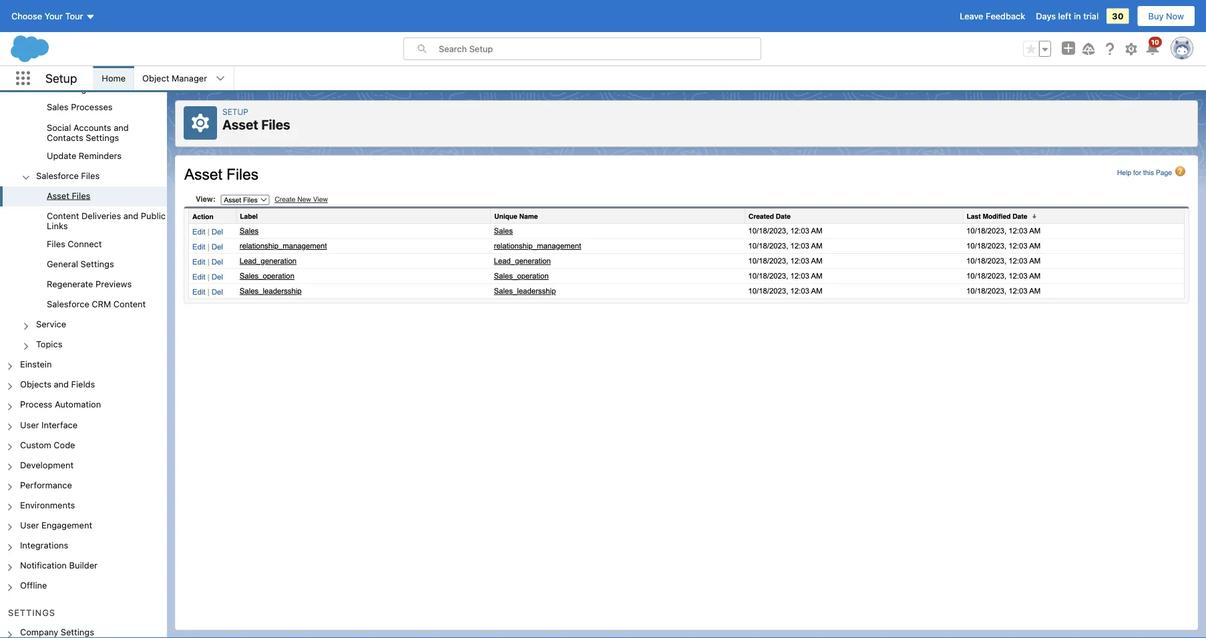 Task type: locate. For each thing, give the bounding box(es) containing it.
now
[[1167, 11, 1185, 21]]

files inside tree item
[[72, 190, 90, 200]]

integrations
[[20, 540, 68, 550]]

settings up the regenerate previews
[[81, 259, 114, 269]]

home
[[102, 73, 126, 83]]

objects and fields
[[20, 379, 95, 389]]

user
[[20, 420, 39, 430], [20, 520, 39, 530]]

salesforce files
[[36, 170, 100, 180]]

0 horizontal spatial setup
[[45, 71, 77, 85]]

salesforce files link
[[36, 170, 100, 182]]

in
[[1075, 11, 1082, 21]]

1 vertical spatial engagement
[[41, 520, 92, 530]]

asset down the salesforce files link
[[47, 190, 69, 200]]

company settings link
[[20, 627, 94, 638]]

1 horizontal spatial asset
[[223, 117, 258, 132]]

1 vertical spatial user
[[20, 520, 39, 530]]

0 horizontal spatial content
[[47, 211, 79, 221]]

topics
[[36, 339, 62, 349]]

setup asset files
[[223, 107, 291, 132]]

0 vertical spatial content
[[47, 211, 79, 221]]

performance
[[20, 480, 72, 490]]

files
[[261, 117, 291, 132], [81, 170, 100, 180], [72, 190, 90, 200], [47, 239, 65, 249]]

development link
[[20, 460, 74, 472]]

salesforce
[[36, 170, 79, 180], [47, 299, 89, 309]]

2 user from the top
[[20, 520, 39, 530]]

sales
[[57, 74, 79, 84], [47, 102, 69, 112]]

asset down setup link
[[223, 117, 258, 132]]

reminders
[[79, 150, 122, 160]]

30
[[1113, 11, 1124, 21]]

user up custom
[[20, 420, 39, 430]]

and up process automation
[[54, 379, 69, 389]]

object manager link
[[134, 66, 215, 90]]

0 horizontal spatial asset
[[47, 190, 69, 200]]

crm
[[92, 299, 111, 309]]

1 vertical spatial content
[[114, 299, 146, 309]]

notification builder
[[20, 560, 98, 570]]

1 vertical spatial sales
[[47, 102, 69, 112]]

and inside the social accounts and contacts settings
[[114, 122, 129, 132]]

0 vertical spatial setup
[[45, 71, 77, 85]]

1 horizontal spatial setup
[[223, 107, 249, 116]]

group
[[0, 0, 167, 355], [0, 0, 167, 166], [1024, 41, 1052, 57], [0, 186, 167, 315]]

and for deliveries
[[123, 211, 139, 221]]

salesforce down "regenerate"
[[47, 299, 89, 309]]

environments link
[[20, 500, 75, 512]]

settings inside sales engagement settings
[[57, 84, 91, 94]]

0 vertical spatial engagement
[[82, 74, 132, 84]]

and inside content deliveries and public links
[[123, 211, 139, 221]]

1 vertical spatial asset
[[47, 190, 69, 200]]

salesforce for salesforce crm content
[[47, 299, 89, 309]]

1 vertical spatial salesforce
[[47, 299, 89, 309]]

update reminders link
[[47, 150, 122, 162]]

salesforce crm content
[[47, 299, 146, 309]]

files connect
[[47, 239, 102, 249]]

einstein
[[20, 359, 52, 369]]

engagement inside sales engagement settings
[[82, 74, 132, 84]]

group containing asset files
[[0, 186, 167, 315]]

setup inside setup asset files
[[223, 107, 249, 116]]

buy now
[[1149, 11, 1185, 21]]

1 horizontal spatial content
[[114, 299, 146, 309]]

and right accounts
[[114, 122, 129, 132]]

feedback
[[986, 11, 1026, 21]]

days left in trial
[[1037, 11, 1099, 21]]

notification builder link
[[20, 560, 98, 572]]

setup link
[[223, 107, 249, 116]]

1 vertical spatial and
[[123, 211, 139, 221]]

0 vertical spatial user
[[20, 420, 39, 430]]

social accounts and contacts settings link
[[47, 122, 167, 142]]

content down asset files link
[[47, 211, 79, 221]]

and
[[114, 122, 129, 132], [123, 211, 139, 221], [54, 379, 69, 389]]

engagement down environments link
[[41, 520, 92, 530]]

sales engagement settings link
[[57, 74, 167, 94]]

user for user engagement
[[20, 520, 39, 530]]

engagement
[[82, 74, 132, 84], [41, 520, 92, 530]]

home link
[[94, 66, 134, 90]]

content
[[47, 211, 79, 221], [114, 299, 146, 309]]

engagement up processes
[[82, 74, 132, 84]]

Search Setup text field
[[439, 38, 761, 59]]

sales up sales processes
[[57, 74, 79, 84]]

service link
[[36, 319, 66, 331]]

0 vertical spatial asset
[[223, 117, 258, 132]]

settings up sales processes
[[57, 84, 91, 94]]

contacts
[[47, 132, 83, 142]]

user engagement link
[[20, 520, 92, 532]]

0 vertical spatial salesforce
[[36, 170, 79, 180]]

service
[[36, 319, 66, 329]]

company settings
[[20, 627, 94, 637]]

regenerate previews link
[[47, 279, 132, 291]]

0 vertical spatial and
[[114, 122, 129, 132]]

notification
[[20, 560, 67, 570]]

offline link
[[20, 580, 47, 592]]

salesforce down update
[[36, 170, 79, 180]]

user up integrations
[[20, 520, 39, 530]]

tour
[[65, 11, 83, 21]]

files inside setup asset files
[[261, 117, 291, 132]]

sales inside sales engagement settings
[[57, 74, 79, 84]]

salesforce crm content link
[[47, 299, 146, 311]]

automation
[[55, 399, 101, 409]]

asset
[[223, 117, 258, 132], [47, 190, 69, 200]]

sales processes
[[47, 102, 113, 112]]

settings up reminders
[[86, 132, 119, 142]]

content down previews
[[114, 299, 146, 309]]

trial
[[1084, 11, 1099, 21]]

and left public on the top
[[123, 211, 139, 221]]

1 user from the top
[[20, 420, 39, 430]]

objects
[[20, 379, 51, 389]]

social accounts and contacts settings
[[47, 122, 129, 142]]

settings
[[57, 84, 91, 94], [86, 132, 119, 142], [81, 259, 114, 269], [8, 607, 55, 617], [61, 627, 94, 637]]

content deliveries and public links link
[[47, 211, 167, 231]]

0 vertical spatial sales
[[57, 74, 79, 84]]

update reminders
[[47, 150, 122, 160]]

salesforce for salesforce files
[[36, 170, 79, 180]]

choose your tour
[[11, 11, 83, 21]]

sales processes link
[[47, 102, 113, 114]]

object
[[142, 73, 169, 83]]

setup
[[45, 71, 77, 85], [223, 107, 249, 116]]

salesforce inside 'group'
[[47, 299, 89, 309]]

1 vertical spatial setup
[[223, 107, 249, 116]]

sales up social
[[47, 102, 69, 112]]

offline
[[20, 580, 47, 590]]

buy
[[1149, 11, 1164, 21]]



Task type: describe. For each thing, give the bounding box(es) containing it.
builder
[[69, 560, 98, 570]]

fields
[[71, 379, 95, 389]]

choose your tour button
[[11, 5, 96, 27]]

social
[[47, 122, 71, 132]]

links
[[47, 221, 68, 231]]

leave feedback link
[[960, 11, 1026, 21]]

asset files tree item
[[0, 186, 167, 207]]

leave feedback
[[960, 11, 1026, 21]]

user for user interface
[[20, 420, 39, 430]]

regenerate previews
[[47, 279, 132, 289]]

days
[[1037, 11, 1057, 21]]

settings right company
[[61, 627, 94, 637]]

accounts
[[74, 122, 111, 132]]

previews
[[96, 279, 132, 289]]

sales for sales processes
[[47, 102, 69, 112]]

setup for setup asset files
[[223, 107, 249, 116]]

sales for sales engagement settings
[[57, 74, 79, 84]]

development
[[20, 460, 74, 470]]

process
[[20, 399, 52, 409]]

setup for setup
[[45, 71, 77, 85]]

custom
[[20, 440, 51, 450]]

settings inside the social accounts and contacts settings
[[86, 132, 119, 142]]

files connect link
[[47, 239, 102, 251]]

process automation link
[[20, 399, 101, 411]]

topics link
[[36, 339, 62, 351]]

leave
[[960, 11, 984, 21]]

general
[[47, 259, 78, 269]]

asset inside setup asset files
[[223, 117, 258, 132]]

user interface link
[[20, 420, 78, 432]]

user engagement
[[20, 520, 92, 530]]

connect
[[68, 239, 102, 249]]

10 button
[[1145, 37, 1163, 57]]

company
[[20, 627, 58, 637]]

engagement for user engagement
[[41, 520, 92, 530]]

salesforce files tree item
[[0, 166, 167, 315]]

general settings link
[[47, 259, 114, 271]]

settings up company
[[8, 607, 55, 617]]

code
[[54, 440, 75, 450]]

and for accounts
[[114, 122, 129, 132]]

your
[[45, 11, 63, 21]]

object manager
[[142, 73, 207, 83]]

2 vertical spatial and
[[54, 379, 69, 389]]

asset inside asset files link
[[47, 190, 69, 200]]

einstein link
[[20, 359, 52, 371]]

left
[[1059, 11, 1072, 21]]

asset files
[[47, 190, 90, 200]]

update
[[47, 150, 76, 160]]

asset files link
[[47, 190, 90, 203]]

general settings
[[47, 259, 114, 269]]

content deliveries and public links
[[47, 211, 166, 231]]

process automation
[[20, 399, 101, 409]]

engagement for sales engagement settings
[[82, 74, 132, 84]]

user interface
[[20, 420, 78, 430]]

interface
[[41, 420, 78, 430]]

performance link
[[20, 480, 72, 492]]

buy now button
[[1138, 5, 1196, 27]]

objects and fields link
[[20, 379, 95, 391]]

choose
[[11, 11, 42, 21]]

10
[[1152, 38, 1160, 46]]

integrations link
[[20, 540, 68, 552]]

custom code
[[20, 440, 75, 450]]

deliveries
[[82, 211, 121, 221]]

processes
[[71, 102, 113, 112]]

content inside content deliveries and public links
[[47, 211, 79, 221]]

environments
[[20, 500, 75, 510]]

custom code link
[[20, 440, 75, 452]]

settings inside 'group'
[[81, 259, 114, 269]]

public
[[141, 211, 166, 221]]

regenerate
[[47, 279, 93, 289]]

manager
[[172, 73, 207, 83]]

sales engagement settings
[[57, 74, 132, 94]]



Task type: vqa. For each thing, say whether or not it's contained in the screenshot.
Action image on the top of the page
no



